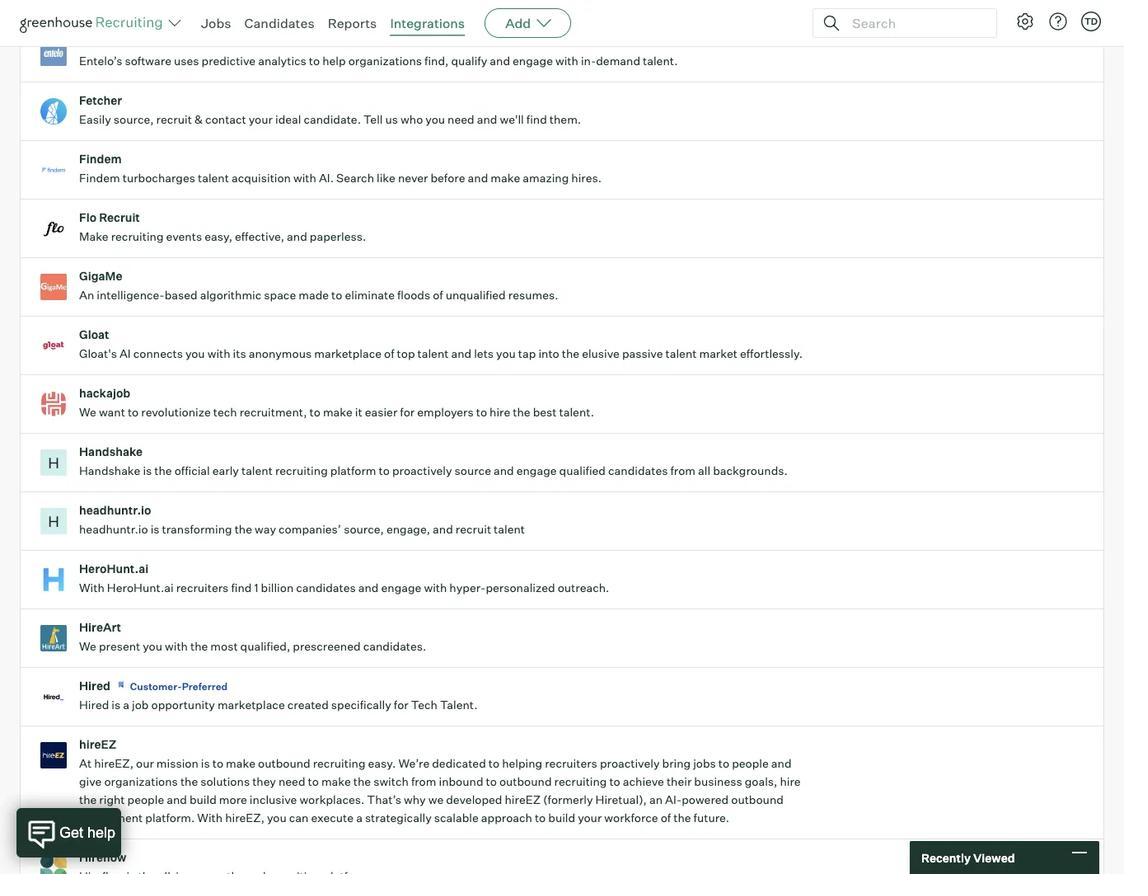 Task type: describe. For each thing, give the bounding box(es) containing it.
can
[[289, 811, 309, 826]]

add button
[[485, 8, 572, 38]]

recruiting inside handshake handshake is the official early talent  recruiting platform to proactively source and engage qualified candidates from all backgrounds.
[[275, 464, 328, 478]]

opportunity
[[151, 698, 215, 713]]

revolutionize
[[141, 405, 211, 420]]

customer-preferred
[[130, 680, 228, 693]]

of inside gloat gloat's ai connects you with its anonymous marketplace of top talent and lets you tap into the elusive passive talent market effortlessly.
[[384, 347, 395, 361]]

easily
[[79, 113, 111, 127]]

viewed
[[974, 850, 1016, 865]]

amazing
[[523, 171, 569, 186]]

achieve
[[623, 775, 665, 789]]

platform.
[[145, 811, 195, 826]]

tech
[[213, 405, 237, 420]]

and up goals,
[[772, 757, 792, 771]]

connects
[[133, 347, 183, 361]]

to inside handshake handshake is the official early talent  recruiting platform to proactively source and engage qualified candidates from all backgrounds.
[[379, 464, 390, 478]]

talent.
[[440, 698, 478, 713]]

0 horizontal spatial hireez
[[79, 738, 117, 752]]

make up workplaces.
[[322, 775, 351, 789]]

job
[[132, 698, 149, 713]]

recruiting up workplaces.
[[313, 757, 366, 771]]

algorithmic
[[200, 288, 262, 303]]

integrations
[[390, 15, 465, 31]]

of inside gigame an intelligence-based algorithmic space made to eliminate floods of unqualified resumes.
[[433, 288, 443, 303]]

need inside fetcher easily source, recruit & contact your ideal candidate. tell us who you need and we'll find them.
[[448, 113, 475, 127]]

never
[[398, 171, 428, 186]]

1 handshake from the top
[[79, 445, 143, 459]]

the down mission
[[180, 775, 198, 789]]

tap
[[519, 347, 536, 361]]

platform
[[330, 464, 376, 478]]

hired for hired
[[79, 679, 110, 694]]

why
[[404, 793, 426, 807]]

with inside 'entelo entelo's software uses predictive analytics to help organizations find, qualify and engage with in-demand talent.'
[[556, 54, 579, 69]]

0 horizontal spatial people
[[127, 793, 164, 807]]

to up the solutions
[[213, 757, 224, 771]]

1
[[254, 581, 259, 596]]

tech
[[411, 698, 438, 713]]

and inside findem findem turbocharges talent acquisition with ai. search like never before and make amazing hires.
[[468, 171, 488, 186]]

is left job on the bottom left of the page
[[112, 698, 121, 713]]

before
[[431, 171, 466, 186]]

you left tap
[[496, 347, 516, 361]]

organizations inside 'entelo entelo's software uses predictive analytics to help organizations find, qualify and engage with in-demand talent.'
[[349, 54, 422, 69]]

software
[[125, 54, 171, 69]]

qualified
[[560, 464, 606, 478]]

qualify
[[451, 54, 488, 69]]

candidates inside handshake handshake is the official early talent  recruiting platform to proactively source and engage qualified candidates from all backgrounds.
[[609, 464, 668, 478]]

the down easy.
[[354, 775, 371, 789]]

prescreened
[[293, 640, 361, 654]]

to left helping
[[489, 757, 500, 771]]

gloat
[[79, 328, 109, 342]]

hire inside the hackajob we want to revolutionize tech recruitment, to make it easier for employers to hire the best talent.
[[490, 405, 511, 420]]

at
[[79, 757, 92, 771]]

made
[[299, 288, 329, 303]]

engage inside handshake handshake is the official early talent  recruiting platform to proactively source and engage qualified candidates from all backgrounds.
[[517, 464, 557, 478]]

easy.
[[368, 757, 396, 771]]

official
[[175, 464, 210, 478]]

more
[[219, 793, 247, 807]]

and inside handshake handshake is the official early talent  recruiting platform to proactively source and engage qualified candidates from all backgrounds.
[[494, 464, 514, 478]]

to right the want
[[128, 405, 139, 420]]

proactively inside hireez at hireez, our mission is to make outbound recruiting easy. we're dedicated to helping recruiters proactively bring jobs to people and give organizations the solutions they need to make the switch from inbound to outbound recruiting to achieve their business goals, hire the right people and build more inclusive workplaces.    that's why we developed hireez (formerly hiretual), an ai-powered outbound recruitment platform. with hireez, you can execute a strategically scalable approach to build your workforce of the future.
[[600, 757, 660, 771]]

talent right top
[[418, 347, 449, 361]]

business
[[695, 775, 743, 789]]

talent inside headhuntr.io headhuntr.io is transforming the way companies' source, engage, and recruit talent
[[494, 523, 525, 537]]

is inside handshake handshake is the official early talent  recruiting platform to proactively source and engage qualified candidates from all backgrounds.
[[143, 464, 152, 478]]

anonymous
[[249, 347, 312, 361]]

1 horizontal spatial hireez,
[[225, 811, 265, 826]]

make inside findem findem turbocharges talent acquisition with ai. search like never before and make amazing hires.
[[491, 171, 521, 186]]

0 horizontal spatial hireez,
[[94, 757, 134, 771]]

1 findem from the top
[[79, 152, 122, 167]]

to right the recruitment,
[[310, 405, 321, 420]]

organizations inside hireez at hireez, our mission is to make outbound recruiting easy. we're dedicated to helping recruiters proactively bring jobs to people and give organizations the solutions they need to make the switch from inbound to outbound recruiting to achieve their business goals, hire the right people and build more inclusive workplaces.    that's why we developed hireez (formerly hiretual), an ai-powered outbound recruitment platform. with hireez, you can execute a strategically scalable approach to build your workforce of the future.
[[104, 775, 178, 789]]

and inside headhuntr.io headhuntr.io is transforming the way companies' source, engage, and recruit talent
[[433, 523, 453, 537]]

findem findem turbocharges talent acquisition with ai. search like never before and make amazing hires.
[[79, 152, 602, 186]]

helping
[[502, 757, 543, 771]]

is inside hireez at hireez, our mission is to make outbound recruiting easy. we're dedicated to helping recruiters proactively bring jobs to people and give organizations the solutions they need to make the switch from inbound to outbound recruiting to achieve their business goals, hire the right people and build more inclusive workplaces.    that's why we developed hireez (formerly hiretual), an ai-powered outbound recruitment platform. with hireez, you can execute a strategically scalable approach to build your workforce of the future.
[[201, 757, 210, 771]]

ai-
[[666, 793, 682, 807]]

and inside 'entelo entelo's software uses predictive analytics to help organizations find, qualify and engage with in-demand talent.'
[[490, 54, 510, 69]]

td
[[1085, 16, 1099, 27]]

we
[[429, 793, 444, 807]]

jobs link
[[201, 15, 231, 31]]

market
[[700, 347, 738, 361]]

uses
[[174, 54, 199, 69]]

hackajob
[[79, 387, 130, 401]]

from inside handshake handshake is the official early talent  recruiting platform to proactively source and engage qualified candidates from all backgrounds.
[[671, 464, 696, 478]]

fetcher
[[79, 94, 122, 108]]

companies'
[[279, 523, 342, 537]]

it
[[355, 405, 363, 420]]

hireflow
[[79, 851, 127, 865]]

way
[[255, 523, 276, 537]]

recruiters inside hireez at hireez, our mission is to make outbound recruiting easy. we're dedicated to helping recruiters proactively bring jobs to people and give organizations the solutions they need to make the switch from inbound to outbound recruiting to achieve their business goals, hire the right people and build more inclusive workplaces.    that's why we developed hireez (formerly hiretual), an ai-powered outbound recruitment platform. with hireez, you can execute a strategically scalable approach to build your workforce of the future.
[[545, 757, 598, 771]]

to up workplaces.
[[308, 775, 319, 789]]

to up business
[[719, 757, 730, 771]]

gigame an intelligence-based algorithmic space made to eliminate floods of unqualified resumes.
[[79, 269, 559, 303]]

the down ai-
[[674, 811, 691, 826]]

the down give
[[79, 793, 97, 807]]

best
[[533, 405, 557, 420]]

talent. inside 'entelo entelo's software uses predictive analytics to help organizations find, qualify and engage with in-demand talent.'
[[643, 54, 678, 69]]

2 vertical spatial outbound
[[732, 793, 784, 807]]

1 vertical spatial herohunt.ai
[[107, 581, 174, 596]]

the inside hireart we present you with the most qualified, prescreened candidates.
[[190, 640, 208, 654]]

hireez at hireez, our mission is to make outbound recruiting easy. we're dedicated to helping recruiters proactively bring jobs to people and give organizations the solutions they need to make the switch from inbound to outbound recruiting to achieve their business goals, hire the right people and build more inclusive workplaces.    that's why we developed hireez (formerly hiretual), an ai-powered outbound recruitment platform. with hireez, you can execute a strategically scalable approach to build your workforce of the future.
[[79, 738, 801, 826]]

recruiters inside herohunt.ai with herohunt.ai recruiters find 1 billion candidates and engage with hyper-personalized outreach.
[[176, 581, 229, 596]]

recruit inside headhuntr.io headhuntr.io is transforming the way companies' source, engage, and recruit talent
[[456, 523, 492, 537]]

headhuntr.io headhuntr.io is transforming the way companies' source, engage, and recruit talent
[[79, 504, 525, 537]]

the inside the hackajob we want to revolutionize tech recruitment, to make it easier for employers to hire the best talent.
[[513, 405, 531, 420]]

predictive
[[202, 54, 256, 69]]

with inside findem findem turbocharges talent acquisition with ai. search like never before and make amazing hires.
[[294, 171, 317, 186]]

effortlessly.
[[740, 347, 803, 361]]

them.
[[550, 113, 581, 127]]

make inside the hackajob we want to revolutionize tech recruitment, to make it easier for employers to hire the best talent.
[[323, 405, 353, 420]]

to inside 'entelo entelo's software uses predictive analytics to help organizations find, qualify and engage with in-demand talent.'
[[309, 54, 320, 69]]

preferred
[[182, 680, 228, 693]]

developed
[[446, 793, 503, 807]]

turbocharges
[[123, 171, 195, 186]]

paperless.
[[310, 230, 366, 244]]

with inside gloat gloat's ai connects you with its anonymous marketplace of top talent and lets you tap into the elusive passive talent market effortlessly.
[[208, 347, 231, 361]]

easier
[[365, 405, 398, 420]]

to down (formerly
[[535, 811, 546, 826]]

Search text field
[[849, 11, 982, 35]]

lets
[[474, 347, 494, 361]]

billion
[[261, 581, 294, 596]]

to right employers
[[476, 405, 487, 420]]

jobs
[[694, 757, 716, 771]]

inbound
[[439, 775, 484, 789]]

you inside hireart we present you with the most qualified, prescreened candidates.
[[143, 640, 162, 654]]

from inside hireez at hireez, our mission is to make outbound recruiting easy. we're dedicated to helping recruiters proactively bring jobs to people and give organizations the solutions they need to make the switch from inbound to outbound recruiting to achieve their business goals, hire the right people and build more inclusive workplaces.    that's why we developed hireez (formerly hiretual), an ai-powered outbound recruitment platform. with hireez, you can execute a strategically scalable approach to build your workforce of the future.
[[411, 775, 437, 789]]

personalized
[[486, 581, 556, 596]]

engage inside herohunt.ai with herohunt.ai recruiters find 1 billion candidates and engage with hyper-personalized outreach.
[[381, 581, 422, 596]]

hired is a job opportunity marketplace created specifically for tech talent.
[[79, 698, 478, 713]]

reports link
[[328, 15, 377, 31]]

td button
[[1079, 8, 1105, 35]]

bring
[[663, 757, 691, 771]]

their
[[667, 775, 692, 789]]

0 horizontal spatial outbound
[[258, 757, 311, 771]]

backgrounds.
[[713, 464, 788, 478]]

an
[[79, 288, 94, 303]]

with inside herohunt.ai with herohunt.ai recruiters find 1 billion candidates and engage with hyper-personalized outreach.
[[424, 581, 447, 596]]

and inside herohunt.ai with herohunt.ai recruiters find 1 billion candidates and engage with hyper-personalized outreach.
[[359, 581, 379, 596]]

2 headhuntr.io from the top
[[79, 523, 148, 537]]

approach
[[481, 811, 533, 826]]

ai.
[[319, 171, 334, 186]]

with inside hireart we present you with the most qualified, prescreened candidates.
[[165, 640, 188, 654]]

flo
[[79, 211, 97, 225]]

execute
[[311, 811, 354, 826]]



Task type: vqa. For each thing, say whether or not it's contained in the screenshot.
BY
no



Task type: locate. For each thing, give the bounding box(es) containing it.
talent. inside the hackajob we want to revolutionize tech recruitment, to make it easier for employers to hire the best talent.
[[560, 405, 595, 420]]

source, inside fetcher easily source, recruit & contact your ideal candidate. tell us who you need and we'll find them.
[[114, 113, 154, 127]]

source, left the engage,
[[344, 523, 384, 537]]

from
[[671, 464, 696, 478], [411, 775, 437, 789]]

handshake handshake is the official early talent  recruiting platform to proactively source and engage qualified candidates from all backgrounds.
[[79, 445, 788, 478]]

1 horizontal spatial a
[[356, 811, 363, 826]]

0 vertical spatial from
[[671, 464, 696, 478]]

search
[[336, 171, 374, 186]]

recruiters up (formerly
[[545, 757, 598, 771]]

to up hiretual), in the right bottom of the page
[[610, 775, 621, 789]]

the inside handshake handshake is the official early talent  recruiting platform to proactively source and engage qualified candidates from all backgrounds.
[[154, 464, 172, 478]]

a inside hireez at hireez, our mission is to make outbound recruiting easy. we're dedicated to helping recruiters proactively bring jobs to people and give organizations the solutions they need to make the switch from inbound to outbound recruiting to achieve their business goals, hire the right people and build more inclusive workplaces.    that's why we developed hireez (formerly hiretual), an ai-powered outbound recruitment platform. with hireez, you can execute a strategically scalable approach to build your workforce of the future.
[[356, 811, 363, 826]]

you inside hireez at hireez, our mission is to make outbound recruiting easy. we're dedicated to helping recruiters proactively bring jobs to people and give organizations the solutions they need to make the switch from inbound to outbound recruiting to achieve their business goals, hire the right people and build more inclusive workplaces.    that's why we developed hireez (formerly hiretual), an ai-powered outbound recruitment platform. with hireez, you can execute a strategically scalable approach to build your workforce of the future.
[[267, 811, 287, 826]]

recruitment,
[[240, 405, 307, 420]]

is left official
[[143, 464, 152, 478]]

1 horizontal spatial source,
[[344, 523, 384, 537]]

h for handshake
[[48, 454, 59, 472]]

1 horizontal spatial hireez
[[505, 793, 541, 807]]

into
[[539, 347, 560, 361]]

all
[[699, 464, 711, 478]]

0 vertical spatial a
[[123, 698, 129, 713]]

hire right goals,
[[780, 775, 801, 789]]

0 horizontal spatial talent.
[[560, 405, 595, 420]]

the inside headhuntr.io headhuntr.io is transforming the way companies' source, engage, and recruit talent
[[235, 523, 252, 537]]

herohunt.ai
[[79, 562, 149, 577], [107, 581, 174, 596]]

an
[[650, 793, 663, 807]]

1 vertical spatial recruit
[[456, 523, 492, 537]]

source, inside headhuntr.io headhuntr.io is transforming the way companies' source, engage, and recruit talent
[[344, 523, 384, 537]]

you down the inclusive
[[267, 811, 287, 826]]

1 vertical spatial your
[[578, 811, 602, 826]]

0 horizontal spatial proactively
[[392, 464, 452, 478]]

ai
[[120, 347, 131, 361]]

proactively inside handshake handshake is the official early talent  recruiting platform to proactively source and engage qualified candidates from all backgrounds.
[[392, 464, 452, 478]]

hire inside hireez at hireez, our mission is to make outbound recruiting easy. we're dedicated to helping recruiters proactively bring jobs to people and give organizations the solutions they need to make the switch from inbound to outbound recruiting to achieve their business goals, hire the right people and build more inclusive workplaces.    that's why we developed hireez (formerly hiretual), an ai-powered outbound recruitment platform. with hireez, you can execute a strategically scalable approach to build your workforce of the future.
[[780, 775, 801, 789]]

0 horizontal spatial organizations
[[104, 775, 178, 789]]

reports
[[328, 15, 377, 31]]

0 horizontal spatial a
[[123, 698, 129, 713]]

contact
[[205, 113, 246, 127]]

1 vertical spatial findem
[[79, 171, 120, 186]]

engage down add popup button
[[513, 54, 553, 69]]

hire left best
[[490, 405, 511, 420]]

for right easier
[[400, 405, 415, 420]]

people
[[732, 757, 769, 771], [127, 793, 164, 807]]

the
[[562, 347, 580, 361], [513, 405, 531, 420], [154, 464, 172, 478], [235, 523, 252, 537], [190, 640, 208, 654], [180, 775, 198, 789], [354, 775, 371, 789], [79, 793, 97, 807], [674, 811, 691, 826]]

talent left the acquisition
[[198, 171, 229, 186]]

1 horizontal spatial outbound
[[500, 775, 552, 789]]

find left 1
[[231, 581, 252, 596]]

build down the solutions
[[190, 793, 217, 807]]

build
[[190, 793, 217, 807], [549, 811, 576, 826]]

eliminate
[[345, 288, 395, 303]]

2 we from the top
[[79, 640, 96, 654]]

0 vertical spatial people
[[732, 757, 769, 771]]

0 vertical spatial of
[[433, 288, 443, 303]]

0 vertical spatial h
[[48, 454, 59, 472]]

the inside gloat gloat's ai connects you with its anonymous marketplace of top talent and lets you tap into the elusive passive talent market effortlessly.
[[562, 347, 580, 361]]

0 vertical spatial need
[[448, 113, 475, 127]]

1 vertical spatial outbound
[[500, 775, 552, 789]]

1 horizontal spatial candidates
[[609, 464, 668, 478]]

0 horizontal spatial from
[[411, 775, 437, 789]]

0 vertical spatial findem
[[79, 152, 122, 167]]

0 vertical spatial talent.
[[643, 54, 678, 69]]

and right 'source'
[[494, 464, 514, 478]]

entelo's
[[79, 54, 122, 69]]

2 horizontal spatial outbound
[[732, 793, 784, 807]]

recruiting up headhuntr.io headhuntr.io is transforming the way companies' source, engage, and recruit talent
[[275, 464, 328, 478]]

add
[[506, 15, 531, 31]]

1 horizontal spatial recruiters
[[545, 757, 598, 771]]

ideal
[[275, 113, 301, 127]]

configure image
[[1016, 12, 1036, 31]]

td button
[[1082, 12, 1102, 31]]

0 vertical spatial organizations
[[349, 54, 422, 69]]

need inside hireez at hireez, our mission is to make outbound recruiting easy. we're dedicated to helping recruiters proactively bring jobs to people and give organizations the solutions they need to make the switch from inbound to outbound recruiting to achieve their business goals, hire the right people and build more inclusive workplaces.    that's why we developed hireez (formerly hiretual), an ai-powered outbound recruitment platform. with hireez, you can execute a strategically scalable approach to build your workforce of the future.
[[279, 775, 306, 789]]

0 horizontal spatial candidates
[[296, 581, 356, 596]]

0 vertical spatial hireez,
[[94, 757, 134, 771]]

outbound down goals,
[[732, 793, 784, 807]]

switch
[[374, 775, 409, 789]]

0 horizontal spatial recruiters
[[176, 581, 229, 596]]

and right effective,
[[287, 230, 307, 244]]

h for headhuntr.io
[[48, 513, 59, 531]]

1 vertical spatial hire
[[780, 775, 801, 789]]

source, down fetcher
[[114, 113, 154, 127]]

recruiters left 1
[[176, 581, 229, 596]]

1 horizontal spatial need
[[448, 113, 475, 127]]

find inside fetcher easily source, recruit & contact your ideal candidate. tell us who you need and we'll find them.
[[527, 113, 547, 127]]

based
[[165, 288, 198, 303]]

1 vertical spatial a
[[356, 811, 363, 826]]

with left hyper- at the left of page
[[424, 581, 447, 596]]

1 vertical spatial hired
[[79, 698, 109, 713]]

0 horizontal spatial find
[[231, 581, 252, 596]]

we for we present you with the most qualified, prescreened candidates.
[[79, 640, 96, 654]]

1 vertical spatial organizations
[[104, 775, 178, 789]]

outbound down helping
[[500, 775, 552, 789]]

you right "who"
[[426, 113, 445, 127]]

make
[[491, 171, 521, 186], [323, 405, 353, 420], [226, 757, 256, 771], [322, 775, 351, 789]]

engage
[[513, 54, 553, 69], [517, 464, 557, 478], [381, 581, 422, 596]]

the right the into
[[562, 347, 580, 361]]

a right execute
[[356, 811, 363, 826]]

1 vertical spatial headhuntr.io
[[79, 523, 148, 537]]

hired down the present
[[79, 679, 110, 694]]

hireez up at
[[79, 738, 117, 752]]

1 horizontal spatial marketplace
[[314, 347, 382, 361]]

0 vertical spatial herohunt.ai
[[79, 562, 149, 577]]

like
[[377, 171, 396, 186]]

the left 'way'
[[235, 523, 252, 537]]

candidates
[[609, 464, 668, 478], [296, 581, 356, 596]]

the left official
[[154, 464, 172, 478]]

and right the engage,
[[433, 523, 453, 537]]

floods
[[397, 288, 431, 303]]

tell
[[364, 113, 383, 127]]

resumes.
[[509, 288, 559, 303]]

1 horizontal spatial build
[[549, 811, 576, 826]]

1 horizontal spatial from
[[671, 464, 696, 478]]

1 vertical spatial hireez,
[[225, 811, 265, 826]]

headhuntr.io
[[79, 504, 151, 518], [79, 523, 148, 537]]

0 vertical spatial we
[[79, 405, 96, 420]]

with inside hireez at hireez, our mission is to make outbound recruiting easy. we're dedicated to helping recruiters proactively bring jobs to people and give organizations the solutions they need to make the switch from inbound to outbound recruiting to achieve their business goals, hire the right people and build more inclusive workplaces.    that's why we developed hireez (formerly hiretual), an ai-powered outbound recruitment platform. with hireez, you can execute a strategically scalable approach to build your workforce of the future.
[[197, 811, 223, 826]]

we down hireart
[[79, 640, 96, 654]]

talent inside handshake handshake is the official early talent  recruiting platform to proactively source and engage qualified candidates from all backgrounds.
[[242, 464, 273, 478]]

recruit inside fetcher easily source, recruit & contact your ideal candidate. tell us who you need and we'll find them.
[[156, 113, 192, 127]]

outbound up the they
[[258, 757, 311, 771]]

they
[[252, 775, 276, 789]]

we're
[[399, 757, 430, 771]]

1 horizontal spatial talent.
[[643, 54, 678, 69]]

mission
[[157, 757, 199, 771]]

talent right early
[[242, 464, 273, 478]]

of down ai-
[[661, 811, 671, 826]]

greenhouse recruiting image
[[20, 13, 168, 33]]

0 horizontal spatial hire
[[490, 405, 511, 420]]

we inside hireart we present you with the most qualified, prescreened candidates.
[[79, 640, 96, 654]]

2 findem from the top
[[79, 171, 120, 186]]

we for we want to revolutionize tech recruitment, to make it easier for employers to hire the best talent.
[[79, 405, 96, 420]]

dedicated
[[432, 757, 486, 771]]

with left its
[[208, 347, 231, 361]]

1 vertical spatial h
[[48, 513, 59, 531]]

1 horizontal spatial your
[[578, 811, 602, 826]]

candidates right billion
[[296, 581, 356, 596]]

find inside herohunt.ai with herohunt.ai recruiters find 1 billion candidates and engage with hyper-personalized outreach.
[[231, 581, 252, 596]]

build down (formerly
[[549, 811, 576, 826]]

source
[[455, 464, 491, 478]]

the left most
[[190, 640, 208, 654]]

marketplace
[[314, 347, 382, 361], [218, 698, 285, 713]]

integrations link
[[390, 15, 465, 31]]

1 horizontal spatial hire
[[780, 775, 801, 789]]

1 vertical spatial from
[[411, 775, 437, 789]]

candidates link
[[245, 15, 315, 31]]

&
[[195, 113, 203, 127]]

hired
[[79, 679, 110, 694], [79, 698, 109, 713]]

2 vertical spatial of
[[661, 811, 671, 826]]

a left job on the bottom left of the page
[[123, 698, 129, 713]]

from up why
[[411, 775, 437, 789]]

make up the solutions
[[226, 757, 256, 771]]

0 vertical spatial headhuntr.io
[[79, 504, 151, 518]]

and left lets on the top left of page
[[451, 347, 472, 361]]

is inside headhuntr.io headhuntr.io is transforming the way companies' source, engage, and recruit talent
[[151, 523, 160, 537]]

you inside fetcher easily source, recruit & contact your ideal candidate. tell us who you need and we'll find them.
[[426, 113, 445, 127]]

2 horizontal spatial of
[[661, 811, 671, 826]]

0 horizontal spatial source,
[[114, 113, 154, 127]]

organizations down our
[[104, 775, 178, 789]]

qualified,
[[240, 640, 290, 654]]

marketplace inside gloat gloat's ai connects you with its anonymous marketplace of top talent and lets you tap into the elusive passive talent market effortlessly.
[[314, 347, 382, 361]]

1 horizontal spatial proactively
[[600, 757, 660, 771]]

for
[[400, 405, 415, 420], [394, 698, 409, 713]]

outreach.
[[558, 581, 610, 596]]

is left transforming
[[151, 523, 160, 537]]

make left amazing
[[491, 171, 521, 186]]

0 vertical spatial marketplace
[[314, 347, 382, 361]]

0 horizontal spatial marketplace
[[218, 698, 285, 713]]

make
[[79, 230, 109, 244]]

and left the we'll
[[477, 113, 498, 127]]

marketplace up the hackajob we want to revolutionize tech recruitment, to make it easier for employers to hire the best talent.
[[314, 347, 382, 361]]

flo recruit make recruiting events easy, effective, and paperless.
[[79, 211, 366, 244]]

engage left the qualified
[[517, 464, 557, 478]]

we
[[79, 405, 96, 420], [79, 640, 96, 654]]

your down (formerly
[[578, 811, 602, 826]]

we left the want
[[79, 405, 96, 420]]

1 vertical spatial find
[[231, 581, 252, 596]]

employers
[[417, 405, 474, 420]]

scalable
[[434, 811, 479, 826]]

1 vertical spatial talent.
[[560, 405, 595, 420]]

1 hired from the top
[[79, 679, 110, 694]]

1 vertical spatial marketplace
[[218, 698, 285, 713]]

talent inside findem findem turbocharges talent acquisition with ai. search like never before and make amazing hires.
[[198, 171, 229, 186]]

2 handshake from the top
[[79, 464, 140, 478]]

0 vertical spatial recruiters
[[176, 581, 229, 596]]

find right the we'll
[[527, 113, 547, 127]]

1 horizontal spatial of
[[433, 288, 443, 303]]

1 vertical spatial we
[[79, 640, 96, 654]]

0 vertical spatial engage
[[513, 54, 553, 69]]

0 vertical spatial with
[[79, 581, 105, 596]]

you right connects on the left top of the page
[[185, 347, 205, 361]]

1 we from the top
[[79, 405, 96, 420]]

with up hireart
[[79, 581, 105, 596]]

1 vertical spatial build
[[549, 811, 576, 826]]

candidates right the qualified
[[609, 464, 668, 478]]

candidate.
[[304, 113, 361, 127]]

recruit
[[156, 113, 192, 127], [456, 523, 492, 537]]

solutions
[[201, 775, 250, 789]]

effective,
[[235, 230, 285, 244]]

your inside fetcher easily source, recruit & contact your ideal candidate. tell us who you need and we'll find them.
[[249, 113, 273, 127]]

organizations
[[349, 54, 422, 69], [104, 775, 178, 789]]

want
[[99, 405, 125, 420]]

to right 'made'
[[332, 288, 343, 303]]

we inside the hackajob we want to revolutionize tech recruitment, to make it easier for employers to hire the best talent.
[[79, 405, 96, 420]]

for inside the hackajob we want to revolutionize tech recruitment, to make it easier for employers to hire the best talent.
[[400, 405, 415, 420]]

need up the inclusive
[[279, 775, 306, 789]]

0 horizontal spatial need
[[279, 775, 306, 789]]

0 vertical spatial source,
[[114, 113, 154, 127]]

0 horizontal spatial your
[[249, 113, 273, 127]]

to inside gigame an intelligence-based algorithmic space made to eliminate floods of unqualified resumes.
[[332, 288, 343, 303]]

recruiting up (formerly
[[555, 775, 607, 789]]

proactively left 'source'
[[392, 464, 452, 478]]

to up developed
[[486, 775, 497, 789]]

its
[[233, 347, 246, 361]]

with down more
[[197, 811, 223, 826]]

hackajob we want to revolutionize tech recruitment, to make it easier for employers to hire the best talent.
[[79, 387, 595, 420]]

1 horizontal spatial with
[[197, 811, 223, 826]]

gloat's
[[79, 347, 117, 361]]

1 vertical spatial engage
[[517, 464, 557, 478]]

1 horizontal spatial recruit
[[456, 523, 492, 537]]

0 vertical spatial for
[[400, 405, 415, 420]]

people up platform.
[[127, 793, 164, 807]]

1 vertical spatial hireez
[[505, 793, 541, 807]]

is up the solutions
[[201, 757, 210, 771]]

0 vertical spatial recruit
[[156, 113, 192, 127]]

and up platform.
[[167, 793, 187, 807]]

inclusive
[[250, 793, 297, 807]]

of right floods
[[433, 288, 443, 303]]

0 vertical spatial find
[[527, 113, 547, 127]]

future.
[[694, 811, 730, 826]]

your left ideal
[[249, 113, 273, 127]]

2 vertical spatial engage
[[381, 581, 422, 596]]

1 headhuntr.io from the top
[[79, 504, 151, 518]]

recruiting inside flo recruit make recruiting events easy, effective, and paperless.
[[111, 230, 164, 244]]

with inside herohunt.ai with herohunt.ai recruiters find 1 billion candidates and engage with hyper-personalized outreach.
[[79, 581, 105, 596]]

gigame
[[79, 269, 122, 284]]

0 horizontal spatial build
[[190, 793, 217, 807]]

0 vertical spatial your
[[249, 113, 273, 127]]

people up goals,
[[732, 757, 769, 771]]

talent. right demand
[[643, 54, 678, 69]]

talent left "market"
[[666, 347, 697, 361]]

you right the present
[[143, 640, 162, 654]]

the left best
[[513, 405, 531, 420]]

make left it
[[323, 405, 353, 420]]

1 h from the top
[[48, 454, 59, 472]]

with left "in-"
[[556, 54, 579, 69]]

0 vertical spatial hireez
[[79, 738, 117, 752]]

hireez,
[[94, 757, 134, 771], [225, 811, 265, 826]]

0 vertical spatial handshake
[[79, 445, 143, 459]]

entelo
[[79, 35, 115, 50]]

2 h from the top
[[48, 513, 59, 531]]

0 vertical spatial build
[[190, 793, 217, 807]]

engage,
[[387, 523, 431, 537]]

from left all
[[671, 464, 696, 478]]

and inside flo recruit make recruiting events easy, effective, and paperless.
[[287, 230, 307, 244]]

who
[[401, 113, 423, 127]]

1 vertical spatial with
[[197, 811, 223, 826]]

events
[[166, 230, 202, 244]]

findem up flo
[[79, 171, 120, 186]]

hireflow link
[[21, 840, 1104, 874]]

of left top
[[384, 347, 395, 361]]

present
[[99, 640, 140, 654]]

and up candidates.
[[359, 581, 379, 596]]

candidates inside herohunt.ai with herohunt.ai recruiters find 1 billion candidates and engage with hyper-personalized outreach.
[[296, 581, 356, 596]]

hireez, down more
[[225, 811, 265, 826]]

and inside fetcher easily source, recruit & contact your ideal candidate. tell us who you need and we'll find them.
[[477, 113, 498, 127]]

passive
[[623, 347, 663, 361]]

recruiting down recruit
[[111, 230, 164, 244]]

space
[[264, 288, 296, 303]]

your inside hireez at hireez, our mission is to make outbound recruiting easy. we're dedicated to helping recruiters proactively bring jobs to people and give organizations the solutions they need to make the switch from inbound to outbound recruiting to achieve their business goals, hire the right people and build more inclusive workplaces.    that's why we developed hireez (formerly hiretual), an ai-powered outbound recruitment platform. with hireez, you can execute a strategically scalable approach to build your workforce of the future.
[[578, 811, 602, 826]]

0 vertical spatial hire
[[490, 405, 511, 420]]

0 vertical spatial outbound
[[258, 757, 311, 771]]

talent up personalized
[[494, 523, 525, 537]]

powered
[[682, 793, 729, 807]]

proactively up achieve
[[600, 757, 660, 771]]

1 vertical spatial need
[[279, 775, 306, 789]]

2 hired from the top
[[79, 698, 109, 713]]

1 vertical spatial candidates
[[296, 581, 356, 596]]

of inside hireez at hireez, our mission is to make outbound recruiting easy. we're dedicated to helping recruiters proactively bring jobs to people and give organizations the solutions they need to make the switch from inbound to outbound recruiting to achieve their business goals, hire the right people and build more inclusive workplaces.    that's why we developed hireez (formerly hiretual), an ai-powered outbound recruitment platform. with hireez, you can execute a strategically scalable approach to build your workforce of the future.
[[661, 811, 671, 826]]

hired for hired is a job opportunity marketplace created specifically for tech talent.
[[79, 698, 109, 713]]

and inside gloat gloat's ai connects you with its anonymous marketplace of top talent and lets you tap into the elusive passive talent market effortlessly.
[[451, 347, 472, 361]]

1 vertical spatial of
[[384, 347, 395, 361]]

hireez, right at
[[94, 757, 134, 771]]

1 vertical spatial recruiters
[[545, 757, 598, 771]]

1 vertical spatial source,
[[344, 523, 384, 537]]

recruitment
[[79, 811, 143, 826]]

0 horizontal spatial of
[[384, 347, 395, 361]]

1 horizontal spatial people
[[732, 757, 769, 771]]

0 horizontal spatial with
[[79, 581, 105, 596]]

organizations down reports link
[[349, 54, 422, 69]]

hired left job on the bottom left of the page
[[79, 698, 109, 713]]

demand
[[596, 54, 641, 69]]

engage inside 'entelo entelo's software uses predictive analytics to help organizations find, qualify and engage with in-demand talent.'
[[513, 54, 553, 69]]

0 vertical spatial hired
[[79, 679, 110, 694]]

to left help
[[309, 54, 320, 69]]

1 horizontal spatial organizations
[[349, 54, 422, 69]]

1 vertical spatial people
[[127, 793, 164, 807]]

talent. right best
[[560, 405, 595, 420]]

marketplace down preferred
[[218, 698, 285, 713]]

0 vertical spatial candidates
[[609, 464, 668, 478]]

findem down 'easily'
[[79, 152, 122, 167]]

1 vertical spatial for
[[394, 698, 409, 713]]

your
[[249, 113, 273, 127], [578, 811, 602, 826]]

elusive
[[582, 347, 620, 361]]

jobs
[[201, 15, 231, 31]]

acquisition
[[232, 171, 291, 186]]

engage up candidates.
[[381, 581, 422, 596]]

recruit left '&'
[[156, 113, 192, 127]]



